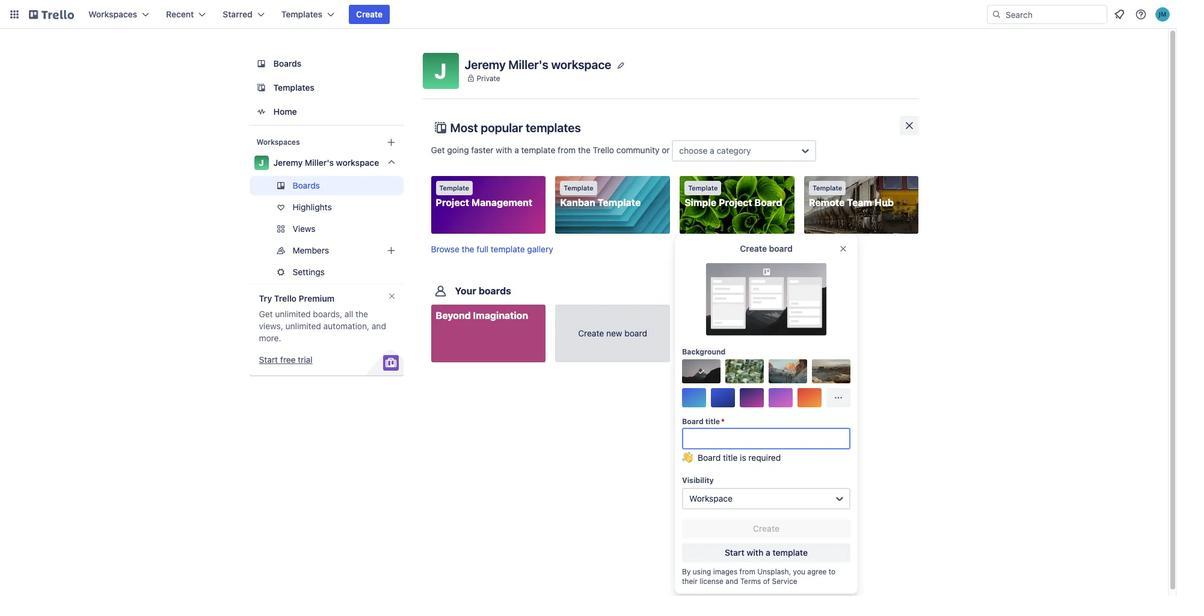 Task type: vqa. For each thing, say whether or not it's contained in the screenshot.
"👋"
yes



Task type: locate. For each thing, give the bounding box(es) containing it.
0 horizontal spatial project
[[436, 197, 469, 208]]

templates inside popup button
[[281, 9, 322, 19]]

browse the full template gallery
[[431, 244, 553, 255]]

0 vertical spatial from
[[558, 145, 576, 155]]

to
[[829, 568, 836, 577]]

👋 board title is required
[[682, 453, 781, 463]]

0 vertical spatial the
[[578, 145, 591, 155]]

all
[[345, 309, 353, 319]]

the for get going faster with a template from the trello community or
[[578, 145, 591, 155]]

1 horizontal spatial board
[[769, 244, 793, 254]]

more.
[[259, 333, 281, 344]]

0 vertical spatial board
[[769, 244, 793, 254]]

choose a category
[[679, 146, 751, 156]]

create board
[[740, 244, 793, 254]]

1 vertical spatial title
[[723, 453, 738, 463]]

1 vertical spatial template
[[491, 244, 525, 255]]

0 vertical spatial workspace
[[551, 57, 611, 71]]

project inside template simple project board
[[719, 197, 752, 208]]

1 project from the left
[[436, 197, 469, 208]]

1 horizontal spatial create button
[[682, 520, 851, 539]]

project up browse
[[436, 197, 469, 208]]

popular
[[481, 121, 523, 135]]

0 vertical spatial j
[[435, 58, 447, 83]]

1 vertical spatial boards
[[293, 180, 320, 191]]

boards link
[[249, 53, 403, 75], [249, 176, 403, 196]]

gallery
[[527, 244, 553, 255]]

1 horizontal spatial with
[[747, 548, 764, 558]]

1 vertical spatial jeremy
[[273, 158, 303, 168]]

project
[[436, 197, 469, 208], [719, 197, 752, 208]]

1 vertical spatial jeremy miller's workspace
[[273, 158, 379, 168]]

boards up highlights
[[293, 180, 320, 191]]

j
[[435, 58, 447, 83], [259, 158, 264, 168]]

template down templates
[[521, 145, 556, 155]]

title left *
[[706, 418, 720, 427]]

unsplash,
[[758, 568, 791, 577]]

1 horizontal spatial a
[[710, 146, 715, 156]]

template board image
[[254, 81, 269, 95]]

template for remote
[[813, 184, 842, 192]]

the down templates
[[578, 145, 591, 155]]

of
[[763, 578, 770, 587]]

by using images from unsplash, you agree to their
[[682, 568, 836, 587]]

2 vertical spatial board
[[698, 453, 721, 463]]

license link
[[700, 578, 724, 587]]

title
[[706, 418, 720, 427], [723, 453, 738, 463]]

workspaces
[[88, 9, 137, 19], [257, 138, 300, 147]]

2 project from the left
[[719, 197, 752, 208]]

trello left community
[[593, 145, 614, 155]]

template up kanban
[[564, 184, 594, 192]]

a up unsplash,
[[766, 548, 771, 558]]

1 horizontal spatial j
[[435, 58, 447, 83]]

title left is
[[723, 453, 738, 463]]

1 vertical spatial get
[[259, 309, 273, 319]]

0 vertical spatial workspaces
[[88, 9, 137, 19]]

start
[[259, 355, 278, 365], [725, 548, 745, 558]]

0 vertical spatial trello
[[593, 145, 614, 155]]

2 vertical spatial the
[[356, 309, 368, 319]]

1 vertical spatial create button
[[682, 520, 851, 539]]

1 vertical spatial start
[[725, 548, 745, 558]]

board up create board on the top of page
[[755, 197, 782, 208]]

0 horizontal spatial j
[[259, 158, 264, 168]]

workspace
[[689, 494, 733, 504]]

boards
[[273, 58, 301, 69], [293, 180, 320, 191]]

1 vertical spatial miller's
[[305, 158, 334, 168]]

template kanban template
[[560, 184, 641, 208]]

and down images
[[726, 578, 738, 587]]

browse
[[431, 244, 460, 255]]

choose
[[679, 146, 708, 156]]

with
[[496, 145, 512, 155], [747, 548, 764, 558]]

with up by using images from unsplash, you agree to their
[[747, 548, 764, 558]]

0 horizontal spatial jeremy miller's workspace
[[273, 158, 379, 168]]

boards right board icon
[[273, 58, 301, 69]]

j inside button
[[435, 58, 447, 83]]

board
[[755, 197, 782, 208], [682, 418, 704, 427], [698, 453, 721, 463]]

template for kanban
[[564, 184, 594, 192]]

1 horizontal spatial title
[[723, 453, 738, 463]]

template right the full
[[491, 244, 525, 255]]

start free trial
[[259, 355, 313, 365]]

with right faster
[[496, 145, 512, 155]]

0 vertical spatial boards link
[[249, 53, 403, 75]]

from down templates
[[558, 145, 576, 155]]

template up 'remote'
[[813, 184, 842, 192]]

None text field
[[682, 428, 851, 450]]

1 vertical spatial workspaces
[[257, 138, 300, 147]]

0 notifications image
[[1112, 7, 1127, 22]]

jeremy miller's workspace up private
[[465, 57, 611, 71]]

a down "most popular templates"
[[515, 145, 519, 155]]

trello right try
[[274, 294, 297, 304]]

j down home icon
[[259, 158, 264, 168]]

1 vertical spatial and
[[726, 578, 738, 587]]

board left *
[[682, 418, 704, 427]]

management
[[472, 197, 533, 208]]

1 vertical spatial with
[[747, 548, 764, 558]]

1 horizontal spatial miller's
[[509, 57, 549, 71]]

1 boards link from the top
[[249, 53, 403, 75]]

jeremy up highlights
[[273, 158, 303, 168]]

0 horizontal spatial get
[[259, 309, 273, 319]]

workspaces inside workspaces "dropdown button"
[[88, 9, 137, 19]]

workspace down primary element
[[551, 57, 611, 71]]

project right simple
[[719, 197, 752, 208]]

recent
[[166, 9, 194, 19]]

template inside the template remote team hub
[[813, 184, 842, 192]]

1 vertical spatial j
[[259, 158, 264, 168]]

0 horizontal spatial board
[[625, 329, 647, 339]]

templates
[[526, 121, 581, 135]]

create a workspace image
[[384, 135, 399, 150]]

team
[[847, 197, 872, 208]]

1 vertical spatial the
[[462, 244, 474, 255]]

start for start with a template
[[725, 548, 745, 558]]

0 horizontal spatial from
[[558, 145, 576, 155]]

from
[[558, 145, 576, 155], [740, 568, 756, 577]]

start inside "button"
[[725, 548, 745, 558]]

full
[[477, 244, 489, 255]]

templates up home
[[273, 82, 315, 93]]

0 vertical spatial with
[[496, 145, 512, 155]]

board right 👋 on the right
[[698, 453, 721, 463]]

boards link up highlights link
[[249, 176, 403, 196]]

is
[[740, 453, 746, 463]]

2 horizontal spatial a
[[766, 548, 771, 558]]

0 vertical spatial jeremy miller's workspace
[[465, 57, 611, 71]]

1 vertical spatial from
[[740, 568, 756, 577]]

2 vertical spatial template
[[773, 548, 808, 558]]

remote
[[809, 197, 845, 208]]

starred
[[223, 9, 253, 19]]

with inside "button"
[[747, 548, 764, 558]]

0 horizontal spatial create button
[[349, 5, 390, 24]]

get
[[431, 145, 445, 155], [259, 309, 273, 319]]

1 horizontal spatial jeremy
[[465, 57, 506, 71]]

0 horizontal spatial and
[[372, 321, 386, 331]]

template down the "going"
[[439, 184, 469, 192]]

0 horizontal spatial workspace
[[336, 158, 379, 168]]

template inside template project management
[[439, 184, 469, 192]]

boards link up templates link
[[249, 53, 403, 75]]

workspace
[[551, 57, 611, 71], [336, 158, 379, 168]]

1 vertical spatial boards link
[[249, 176, 403, 196]]

the inside 'try trello premium get unlimited boards, all the views, unlimited automation, and more.'
[[356, 309, 368, 319]]

jeremy miller's workspace
[[465, 57, 611, 71], [273, 158, 379, 168]]

1 vertical spatial workspace
[[336, 158, 379, 168]]

and right automation,
[[372, 321, 386, 331]]

1 horizontal spatial project
[[719, 197, 752, 208]]

0 vertical spatial and
[[372, 321, 386, 331]]

highlights
[[293, 202, 332, 212]]

start inside button
[[259, 355, 278, 365]]

unlimited down 'boards,'
[[285, 321, 321, 331]]

1 horizontal spatial start
[[725, 548, 745, 558]]

template
[[521, 145, 556, 155], [491, 244, 525, 255], [773, 548, 808, 558]]

unlimited up "views,"
[[275, 309, 311, 319]]

template inside template simple project board
[[688, 184, 718, 192]]

0 horizontal spatial miller's
[[305, 158, 334, 168]]

agree
[[808, 568, 827, 577]]

template up you
[[773, 548, 808, 558]]

j button
[[423, 53, 459, 89]]

0 horizontal spatial start
[[259, 355, 278, 365]]

0 horizontal spatial trello
[[274, 294, 297, 304]]

a
[[515, 145, 519, 155], [710, 146, 715, 156], [766, 548, 771, 558]]

template inside "button"
[[773, 548, 808, 558]]

a inside "button"
[[766, 548, 771, 558]]

board
[[769, 244, 793, 254], [625, 329, 647, 339]]

jeremy up private
[[465, 57, 506, 71]]

0 vertical spatial board
[[755, 197, 782, 208]]

jeremy miller's workspace up highlights link
[[273, 158, 379, 168]]

the right all
[[356, 309, 368, 319]]

workspaces button
[[81, 5, 156, 24]]

get up "views,"
[[259, 309, 273, 319]]

miller's
[[509, 57, 549, 71], [305, 158, 334, 168]]

template up simple
[[688, 184, 718, 192]]

0 horizontal spatial the
[[356, 309, 368, 319]]

templates right starred dropdown button
[[281, 9, 322, 19]]

templates
[[281, 9, 322, 19], [273, 82, 315, 93]]

1 horizontal spatial from
[[740, 568, 756, 577]]

start left free in the bottom left of the page
[[259, 355, 278, 365]]

2 horizontal spatial the
[[578, 145, 591, 155]]

you
[[793, 568, 806, 577]]

1 horizontal spatial workspaces
[[257, 138, 300, 147]]

template for simple
[[688, 184, 718, 192]]

license and terms of service
[[700, 578, 798, 587]]

0 vertical spatial start
[[259, 355, 278, 365]]

j left private
[[435, 58, 447, 83]]

a right choose
[[710, 146, 715, 156]]

0 vertical spatial templates
[[281, 9, 322, 19]]

trial
[[298, 355, 313, 365]]

0 vertical spatial jeremy
[[465, 57, 506, 71]]

the left the full
[[462, 244, 474, 255]]

browse the full template gallery link
[[431, 244, 553, 255]]

create new board
[[578, 329, 647, 339]]

0 vertical spatial create button
[[349, 5, 390, 24]]

start up images
[[725, 548, 745, 558]]

0 horizontal spatial workspaces
[[88, 9, 137, 19]]

search image
[[992, 10, 1002, 19]]

1 horizontal spatial trello
[[593, 145, 614, 155]]

1 vertical spatial trello
[[274, 294, 297, 304]]

home image
[[254, 105, 269, 119]]

your boards
[[455, 286, 511, 297]]

0 horizontal spatial title
[[706, 418, 720, 427]]

trello inside 'try trello premium get unlimited boards, all the views, unlimited automation, and more.'
[[274, 294, 297, 304]]

the
[[578, 145, 591, 155], [462, 244, 474, 255], [356, 309, 368, 319]]

0 vertical spatial get
[[431, 145, 445, 155]]

1 horizontal spatial get
[[431, 145, 445, 155]]

get left the "going"
[[431, 145, 445, 155]]

from up license and terms of service
[[740, 568, 756, 577]]

trello
[[593, 145, 614, 155], [274, 294, 297, 304]]

2 boards link from the top
[[249, 176, 403, 196]]

start with a template
[[725, 548, 808, 558]]

workspace up highlights link
[[336, 158, 379, 168]]



Task type: describe. For each thing, give the bounding box(es) containing it.
community
[[617, 145, 660, 155]]

private
[[477, 74, 500, 83]]

home
[[273, 106, 297, 117]]

templates link
[[249, 77, 403, 99]]

members
[[293, 245, 329, 256]]

terms
[[740, 578, 761, 587]]

board inside template simple project board
[[755, 197, 782, 208]]

your
[[455, 286, 476, 297]]

0 vertical spatial miller's
[[509, 57, 549, 71]]

simple
[[685, 197, 717, 208]]

custom image image
[[697, 367, 706, 377]]

imagination
[[473, 311, 528, 321]]

try
[[259, 294, 272, 304]]

1 horizontal spatial the
[[462, 244, 474, 255]]

1 vertical spatial templates
[[273, 82, 315, 93]]

1 horizontal spatial workspace
[[551, 57, 611, 71]]

the for try trello premium get unlimited boards, all the views, unlimited automation, and more.
[[356, 309, 368, 319]]

most
[[450, 121, 478, 135]]

views,
[[259, 321, 283, 331]]

premium
[[299, 294, 335, 304]]

license
[[700, 578, 724, 587]]

back to home image
[[29, 5, 74, 24]]

starred button
[[216, 5, 272, 24]]

going
[[447, 145, 469, 155]]

template simple project board
[[685, 184, 782, 208]]

start with a template button
[[682, 544, 851, 563]]

boards
[[479, 286, 511, 297]]

0 horizontal spatial with
[[496, 145, 512, 155]]

1 vertical spatial board
[[682, 418, 704, 427]]

board title *
[[682, 418, 725, 427]]

try trello premium get unlimited boards, all the views, unlimited automation, and more.
[[259, 294, 386, 344]]

primary element
[[0, 0, 1177, 29]]

their
[[682, 578, 698, 587]]

from inside by using images from unsplash, you agree to their
[[740, 568, 756, 577]]

template for project
[[439, 184, 469, 192]]

1 horizontal spatial jeremy miller's workspace
[[465, 57, 611, 71]]

1 vertical spatial unlimited
[[285, 321, 321, 331]]

highlights link
[[249, 198, 403, 217]]

0 horizontal spatial a
[[515, 145, 519, 155]]

project inside template project management
[[436, 197, 469, 208]]

0 horizontal spatial jeremy
[[273, 158, 303, 168]]

template remote team hub
[[809, 184, 894, 208]]

settings link
[[249, 263, 403, 282]]

new
[[606, 329, 622, 339]]

0 vertical spatial boards
[[273, 58, 301, 69]]

0 vertical spatial unlimited
[[275, 309, 311, 319]]

0 vertical spatial template
[[521, 145, 556, 155]]

free
[[280, 355, 296, 365]]

beyond
[[436, 311, 471, 321]]

images
[[713, 568, 738, 577]]

background
[[682, 348, 726, 357]]

recent button
[[159, 5, 213, 24]]

background element
[[682, 360, 851, 408]]

most popular templates
[[450, 121, 581, 135]]

templates button
[[274, 5, 342, 24]]

👋
[[682, 453, 693, 463]]

boards,
[[313, 309, 342, 319]]

1 horizontal spatial and
[[726, 578, 738, 587]]

category
[[717, 146, 751, 156]]

get inside 'try trello premium get unlimited boards, all the views, unlimited automation, and more.'
[[259, 309, 273, 319]]

service
[[772, 578, 798, 587]]

and inside 'try trello premium get unlimited boards, all the views, unlimited automation, and more.'
[[372, 321, 386, 331]]

template project management
[[436, 184, 533, 208]]

settings
[[293, 267, 325, 277]]

faster
[[471, 145, 494, 155]]

start free trial button
[[259, 354, 313, 366]]

kanban
[[560, 197, 595, 208]]

create button inside primary element
[[349, 5, 390, 24]]

template for start with a template
[[773, 548, 808, 558]]

views
[[293, 224, 316, 234]]

Search field
[[1002, 5, 1107, 23]]

switch to… image
[[8, 8, 20, 20]]

start for start free trial
[[259, 355, 278, 365]]

required
[[749, 453, 781, 463]]

template right kanban
[[598, 197, 641, 208]]

views link
[[249, 220, 403, 239]]

beyond imagination link
[[431, 305, 546, 363]]

jeremy miller (jeremymiller198) image
[[1156, 7, 1170, 22]]

*
[[721, 418, 725, 427]]

board image
[[254, 57, 269, 71]]

add image
[[384, 244, 399, 258]]

visibility
[[682, 476, 714, 486]]

terms of service link
[[740, 578, 798, 587]]

0 vertical spatial title
[[706, 418, 720, 427]]

1 vertical spatial board
[[625, 329, 647, 339]]

beyond imagination
[[436, 311, 528, 321]]

open information menu image
[[1135, 8, 1147, 20]]

by
[[682, 568, 691, 577]]

get going faster with a template from the trello community or
[[431, 145, 672, 155]]

wave image
[[682, 452, 693, 469]]

or
[[662, 145, 670, 155]]

automation,
[[323, 321, 369, 331]]

template for browse the full template gallery
[[491, 244, 525, 255]]

members link
[[249, 241, 403, 261]]

close popover image
[[839, 244, 848, 254]]

home link
[[249, 101, 403, 123]]

create inside primary element
[[356, 9, 383, 19]]

hub
[[875, 197, 894, 208]]

using
[[693, 568, 711, 577]]



